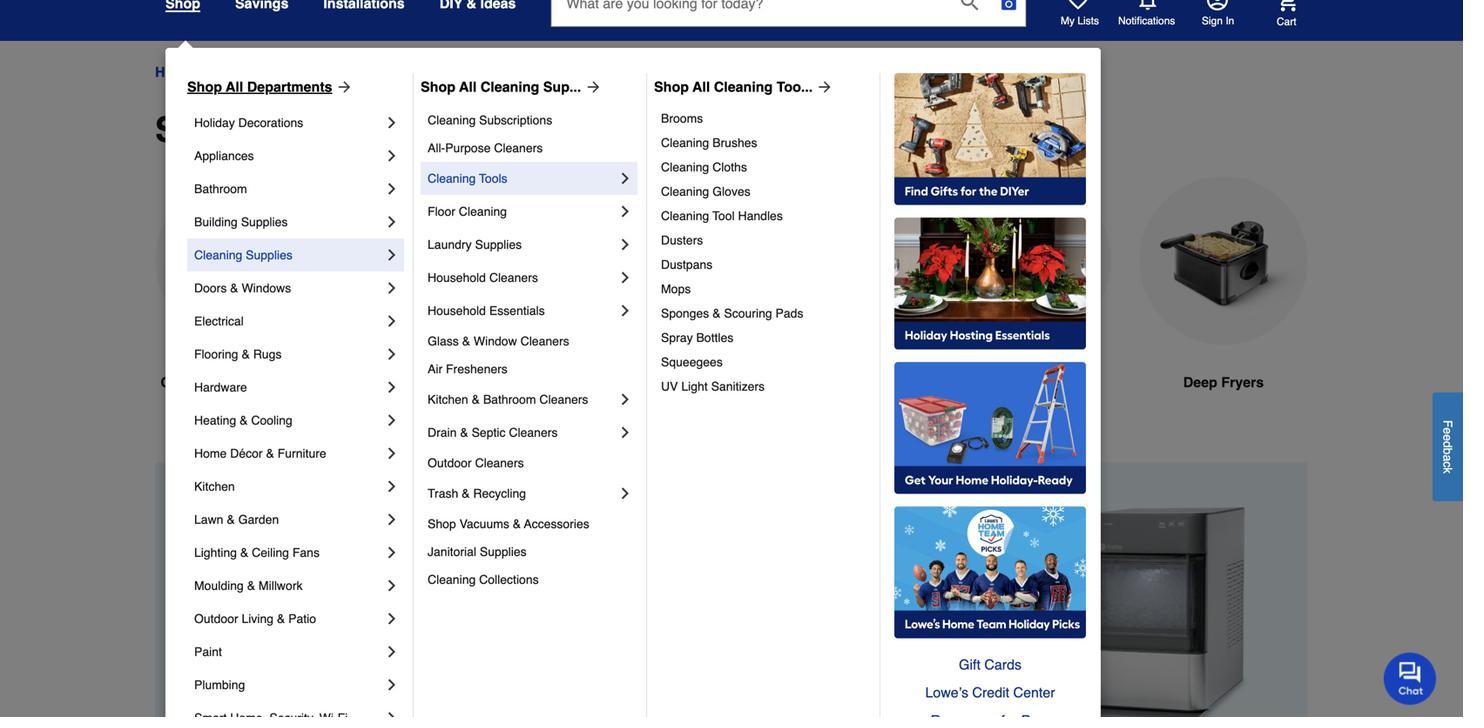 Task type: locate. For each thing, give the bounding box(es) containing it.
laundry supplies link
[[428, 228, 617, 261]]

shop vacuums & accessories
[[428, 517, 589, 531]]

handles
[[738, 209, 783, 223]]

holiday hosting essentials. image
[[894, 218, 1086, 350]]

small up the holiday decorations link
[[299, 64, 333, 80]]

2 all from the left
[[459, 79, 477, 95]]

& left 'ceiling'
[[240, 546, 248, 560]]

flooring & rugs link
[[194, 338, 383, 371]]

lowe's home improvement lists image
[[1068, 0, 1089, 10]]

advertisement region
[[155, 463, 1308, 718]]

shop for shop all departments
[[187, 79, 222, 95]]

plumbing
[[194, 678, 245, 692]]

chevron right image
[[617, 170, 634, 187], [383, 180, 401, 198], [383, 213, 401, 231], [617, 236, 634, 253], [383, 246, 401, 264], [617, 269, 634, 287], [383, 280, 401, 297], [617, 302, 634, 320], [617, 391, 634, 408], [383, 412, 401, 429], [383, 478, 401, 496], [617, 485, 634, 503], [383, 544, 401, 562], [383, 577, 401, 595], [383, 644, 401, 661], [383, 677, 401, 694]]

& left rugs
[[242, 347, 250, 361]]

supplies
[[241, 215, 288, 229], [475, 238, 522, 252], [246, 248, 292, 262], [480, 545, 527, 559]]

all-
[[428, 141, 445, 155]]

chevron right image for plumbing
[[383, 677, 401, 694]]

sup...
[[543, 79, 581, 95]]

shop
[[187, 79, 222, 95], [421, 79, 455, 95], [654, 79, 689, 95]]

2 arrow right image from the left
[[813, 78, 834, 96]]

kitchen down ice
[[428, 393, 468, 407]]

3 shop from the left
[[654, 79, 689, 95]]

lighting & ceiling fans
[[194, 546, 320, 560]]

cleaning down 'building'
[[194, 248, 242, 262]]

toaster
[[585, 374, 635, 391]]

1 vertical spatial bathroom
[[483, 393, 536, 407]]

outdoor for outdoor living & patio
[[194, 612, 238, 626]]

a
[[1441, 455, 1455, 462]]

0 vertical spatial kitchen
[[428, 393, 468, 407]]

cleaning down the janitorial
[[428, 573, 476, 587]]

spray
[[661, 331, 693, 345]]

outdoor cleaners
[[428, 456, 524, 470]]

1 household from the top
[[428, 271, 486, 285]]

e up d
[[1441, 428, 1455, 434]]

0 vertical spatial home
[[155, 64, 194, 80]]

chevron right image for kitchen & bathroom cleaners
[[617, 391, 634, 408]]

household up glass on the top left
[[428, 304, 486, 318]]

doors & windows
[[194, 281, 291, 295]]

kitchen up lawn
[[194, 480, 235, 494]]

& up bottles at top
[[713, 307, 721, 320]]

kitchen & bathroom cleaners link
[[428, 383, 617, 416]]

& for sponges & scouring pads
[[713, 307, 721, 320]]

lists
[[1078, 15, 1099, 27]]

cards
[[984, 657, 1022, 673]]

a gray ninja blender. image
[[942, 177, 1111, 345]]

lowe's home improvement notification center image
[[1137, 0, 1158, 10]]

1 e from the top
[[1441, 428, 1455, 434]]

appliances link up holiday decorations
[[209, 62, 283, 83]]

supplies down shop vacuums & accessories
[[480, 545, 527, 559]]

shop up all-
[[421, 79, 455, 95]]

shop for shop all cleaning too...
[[654, 79, 689, 95]]

appliances link down decorations
[[194, 139, 383, 172]]

chevron right image for lawn & garden
[[383, 511, 401, 529]]

chevron right image for flooring & rugs
[[383, 346, 401, 363]]

home for home
[[155, 64, 194, 80]]

outdoor
[[428, 456, 472, 470], [194, 612, 238, 626]]

laundry supplies
[[428, 238, 522, 252]]

dusters link
[[661, 228, 867, 253]]

arrow right image inside "shop all cleaning too..." link
[[813, 78, 834, 96]]

a stainless steel toaster oven. image
[[549, 177, 718, 345]]

arrow right image up 'brooms' link
[[813, 78, 834, 96]]

& for lawn & garden
[[227, 513, 235, 527]]

chevron right image for kitchen
[[383, 478, 401, 496]]

chevron right image for outdoor living & patio
[[383, 610, 401, 628]]

uv light sanitizers link
[[661, 374, 867, 399]]

cleaning tool handles
[[661, 209, 783, 223]]

1 horizontal spatial kitchen
[[428, 393, 468, 407]]

1 horizontal spatial outdoor
[[428, 456, 472, 470]]

0 vertical spatial outdoor
[[428, 456, 472, 470]]

f e e d b a c k button
[[1433, 393, 1463, 501]]

shop all cleaning too...
[[654, 79, 813, 95]]

sign in
[[1202, 15, 1234, 27]]

1 vertical spatial household
[[428, 304, 486, 318]]

cleaning down brooms
[[661, 136, 709, 150]]

cleaning
[[481, 79, 539, 95], [714, 79, 773, 95], [428, 113, 476, 127], [661, 136, 709, 150], [661, 160, 709, 174], [428, 172, 476, 186], [661, 185, 709, 199], [459, 205, 507, 219], [661, 209, 709, 223], [194, 248, 242, 262], [428, 573, 476, 587]]

cleaners
[[494, 141, 543, 155], [489, 271, 538, 285], [520, 334, 569, 348], [539, 393, 588, 407], [509, 426, 558, 440], [475, 456, 524, 470]]

2 household from the top
[[428, 304, 486, 318]]

cart button
[[1252, 0, 1298, 29]]

home inside home décor & furniture link
[[194, 447, 227, 461]]

household inside household essentials link
[[428, 304, 486, 318]]

air
[[428, 362, 443, 376]]

cleaning for cleaning supplies
[[194, 248, 242, 262]]

0 vertical spatial small appliances
[[299, 64, 405, 80]]

light
[[681, 380, 708, 394]]

outdoor up trash
[[428, 456, 472, 470]]

small appliances
[[299, 64, 405, 80], [155, 110, 442, 150]]

chevron right image
[[383, 114, 401, 132], [383, 147, 401, 165], [617, 203, 634, 220], [383, 313, 401, 330], [383, 346, 401, 363], [383, 379, 401, 396], [617, 424, 634, 442], [383, 445, 401, 462], [383, 511, 401, 529], [383, 610, 401, 628], [383, 710, 401, 718]]

cleaning up all-
[[428, 113, 476, 127]]

& left the millwork
[[247, 579, 255, 593]]

outdoor down moulding on the bottom of page
[[194, 612, 238, 626]]

air fresheners link
[[428, 355, 634, 383]]

cleaning collections link
[[428, 566, 634, 594]]

3 all from the left
[[692, 79, 710, 95]]

1 vertical spatial kitchen
[[194, 480, 235, 494]]

cleaning up dusters
[[661, 209, 709, 223]]

all up cleaning subscriptions
[[459, 79, 477, 95]]

cleaners up essentials
[[489, 271, 538, 285]]

purpose
[[445, 141, 491, 155]]

outdoor for outdoor cleaners
[[428, 456, 472, 470]]

chevron right image for household essentials
[[617, 302, 634, 320]]

1 horizontal spatial all
[[459, 79, 477, 95]]

cleaning for cleaning gloves
[[661, 185, 709, 199]]

ice
[[430, 374, 450, 391]]

cleaners inside "link"
[[520, 334, 569, 348]]

1 vertical spatial appliances link
[[194, 139, 383, 172]]

cleaning up "subscriptions"
[[481, 79, 539, 95]]

cleaning cloths link
[[661, 155, 867, 179]]

& for moulding & millwork
[[247, 579, 255, 593]]

appliances down arrow right image
[[257, 110, 442, 150]]

shop all departments
[[187, 79, 332, 95]]

floor
[[428, 205, 455, 219]]

supplies up the household cleaners
[[475, 238, 522, 252]]

& right glass on the top left
[[462, 334, 470, 348]]

1 vertical spatial home
[[194, 447, 227, 461]]

1 arrow right image from the left
[[581, 78, 602, 96]]

small
[[299, 64, 333, 80], [155, 110, 248, 150]]

1 horizontal spatial shop
[[421, 79, 455, 95]]

lighting
[[194, 546, 237, 560]]

& for glass & window cleaners
[[462, 334, 470, 348]]

shop up holiday
[[187, 79, 222, 95]]

home
[[155, 64, 194, 80], [194, 447, 227, 461]]

Search Query text field
[[552, 0, 947, 26]]

d
[[1441, 441, 1455, 448]]

kitchen for kitchen & bathroom cleaners
[[428, 393, 468, 407]]

0 horizontal spatial arrow right image
[[581, 78, 602, 96]]

2 horizontal spatial all
[[692, 79, 710, 95]]

trash & recycling link
[[428, 477, 617, 510]]

None search field
[[551, 0, 1026, 43]]

c
[[1441, 462, 1455, 468]]

1 horizontal spatial arrow right image
[[813, 78, 834, 96]]

small down home link
[[155, 110, 248, 150]]

all for shop all cleaning sup...
[[459, 79, 477, 95]]

1 horizontal spatial small
[[299, 64, 333, 80]]

0 vertical spatial household
[[428, 271, 486, 285]]

& right lawn
[[227, 513, 235, 527]]

& down trash & recycling link
[[513, 517, 521, 531]]

1 vertical spatial small
[[155, 110, 248, 150]]

decorations
[[238, 116, 303, 130]]

all up brooms
[[692, 79, 710, 95]]

chevron right image for appliances
[[383, 147, 401, 165]]

outdoor inside "link"
[[194, 612, 238, 626]]

bathroom
[[194, 182, 247, 196], [483, 393, 536, 407]]

kitchen for kitchen
[[194, 480, 235, 494]]

small appliances down departments
[[155, 110, 442, 150]]

shop up brooms
[[654, 79, 689, 95]]

supplies up the "windows"
[[246, 248, 292, 262]]

sponges & scouring pads link
[[661, 301, 867, 326]]

0 horizontal spatial shop
[[187, 79, 222, 95]]

cleaning up cleaning gloves at the top of the page
[[661, 160, 709, 174]]

bathroom up drain & septic cleaners link
[[483, 393, 536, 407]]

cleaning down 'cleaning cloths'
[[661, 185, 709, 199]]

small inside 'link'
[[299, 64, 333, 80]]

1 vertical spatial outdoor
[[194, 612, 238, 626]]

cleaning up laundry supplies
[[459, 205, 507, 219]]

lowe's
[[925, 685, 968, 701]]

all for shop all cleaning too...
[[692, 79, 710, 95]]

2 shop from the left
[[421, 79, 455, 95]]

0 horizontal spatial small
[[155, 110, 248, 150]]

& left cooling
[[240, 414, 248, 428]]

all
[[226, 79, 243, 95], [459, 79, 477, 95], [692, 79, 710, 95]]

1 shop from the left
[[187, 79, 222, 95]]

cleaning collections
[[428, 573, 539, 587]]

my
[[1061, 15, 1075, 27]]

arrow right image
[[581, 78, 602, 96], [813, 78, 834, 96]]

kitchen & bathroom cleaners
[[428, 393, 588, 407]]

get your home holiday-ready. image
[[894, 362, 1086, 495]]

household inside household cleaners link
[[428, 271, 486, 285]]

outdoor inside 'outdoor cleaners' link
[[428, 456, 472, 470]]

0 horizontal spatial all
[[226, 79, 243, 95]]

bathroom up 'building'
[[194, 182, 247, 196]]

0 horizontal spatial outdoor
[[194, 612, 238, 626]]

& right doors
[[230, 281, 238, 295]]

portable ice makers link
[[352, 177, 521, 435]]

& right drain
[[460, 426, 468, 440]]

0 horizontal spatial home
[[155, 64, 194, 80]]

arrow right image for shop all cleaning sup...
[[581, 78, 602, 96]]

lowe's home improvement cart image
[[1277, 0, 1298, 11]]

cleaning for cleaning subscriptions
[[428, 113, 476, 127]]

0 horizontal spatial kitchen
[[194, 480, 235, 494]]

& down makers
[[472, 393, 480, 407]]

& inside 'link'
[[230, 281, 238, 295]]

2 horizontal spatial shop
[[654, 79, 689, 95]]

chat invite button image
[[1384, 652, 1437, 706]]

bathroom link
[[194, 172, 383, 206]]

garden
[[238, 513, 279, 527]]

essentials
[[489, 304, 545, 318]]

chevron right image for drain & septic cleaners
[[617, 424, 634, 442]]

cleaning up 'brooms' link
[[714, 79, 773, 95]]

supplies up cleaning supplies
[[241, 215, 288, 229]]

supplies for janitorial supplies
[[480, 545, 527, 559]]

household down laundry
[[428, 271, 486, 285]]

1 all from the left
[[226, 79, 243, 95]]

all up holiday decorations
[[226, 79, 243, 95]]

1 horizontal spatial home
[[194, 447, 227, 461]]

cleaners up air fresheners "link"
[[520, 334, 569, 348]]

household for household essentials
[[428, 304, 486, 318]]

chevron right image for moulding & millwork
[[383, 577, 401, 595]]

gloves
[[713, 185, 750, 199]]

appliances
[[209, 64, 283, 80], [337, 64, 405, 80], [257, 110, 442, 150], [194, 149, 254, 163]]

cleaning subscriptions link
[[428, 106, 634, 134]]

credit
[[972, 685, 1009, 701]]

small appliances up the holiday decorations link
[[299, 64, 405, 80]]

chevron right image for heating & cooling
[[383, 412, 401, 429]]

glass & window cleaners
[[428, 334, 569, 348]]

building supplies link
[[194, 206, 383, 239]]

heating & cooling
[[194, 414, 292, 428]]

fresheners
[[446, 362, 508, 376]]

chevron right image for trash & recycling
[[617, 485, 634, 503]]

fans
[[292, 546, 320, 560]]

& right trash
[[462, 487, 470, 501]]

cleaners up 'outdoor cleaners' link
[[509, 426, 558, 440]]

pads
[[776, 307, 803, 320]]

arrow right image inside the shop all cleaning sup... link
[[581, 78, 602, 96]]

janitorial
[[428, 545, 476, 559]]

household for household cleaners
[[428, 271, 486, 285]]

chevron right image for laundry supplies
[[617, 236, 634, 253]]

0 horizontal spatial bathroom
[[194, 182, 247, 196]]

0 vertical spatial small
[[299, 64, 333, 80]]

recycling
[[473, 487, 526, 501]]

cleaning down all-
[[428, 172, 476, 186]]

e up b
[[1441, 434, 1455, 441]]

appliances right departments
[[337, 64, 405, 80]]

a silver-colored new air portable ice maker. image
[[352, 177, 521, 345]]

f
[[1441, 420, 1455, 428]]

arrow right image up the cleaning subscriptions link
[[581, 78, 602, 96]]



Task type: describe. For each thing, give the bounding box(es) containing it.
laundry
[[428, 238, 472, 252]]

lowe's credit center link
[[894, 679, 1086, 707]]

sign in button
[[1202, 0, 1234, 28]]

brushes
[[713, 136, 757, 150]]

1 vertical spatial small appliances
[[155, 110, 442, 150]]

spray bottles
[[661, 331, 734, 345]]

trash & recycling
[[428, 487, 526, 501]]

f e e d b a c k
[[1441, 420, 1455, 474]]

arrow right image for shop all cleaning too...
[[813, 78, 834, 96]]

cleaning supplies link
[[194, 239, 383, 272]]

cleaning for cleaning cloths
[[661, 160, 709, 174]]

chevron right image for hardware
[[383, 379, 401, 396]]

cleaning for cleaning brushes
[[661, 136, 709, 150]]

a gray and stainless steel ninja air fryer. image
[[745, 177, 914, 345]]

deep
[[1183, 374, 1217, 391]]

uv light sanitizers
[[661, 380, 765, 394]]

& left the patio
[[277, 612, 285, 626]]

cleaning for cleaning tool handles
[[661, 209, 709, 223]]

lawn & garden
[[194, 513, 279, 527]]

& right décor
[[266, 447, 274, 461]]

home for home décor & furniture
[[194, 447, 227, 461]]

patio
[[288, 612, 316, 626]]

doors & windows link
[[194, 272, 383, 305]]

shop all cleaning sup... link
[[421, 77, 602, 98]]

millwork
[[259, 579, 303, 593]]

chevron right image for household cleaners
[[617, 269, 634, 287]]

moulding
[[194, 579, 244, 593]]

cleaners down "subscriptions"
[[494, 141, 543, 155]]

floor cleaning
[[428, 205, 507, 219]]

cleaning tools
[[428, 172, 507, 186]]

living
[[242, 612, 274, 626]]

home décor & furniture
[[194, 447, 326, 461]]

cleaning supplies
[[194, 248, 292, 262]]

find gifts for the diyer. image
[[894, 73, 1086, 206]]

building supplies
[[194, 215, 288, 229]]

chevron right image for electrical
[[383, 313, 401, 330]]

sponges & scouring pads
[[661, 307, 803, 320]]

supplies for laundry supplies
[[475, 238, 522, 252]]

outdoor living & patio
[[194, 612, 316, 626]]

blenders link
[[942, 177, 1111, 435]]

& for doors & windows
[[230, 281, 238, 295]]

countertop microwaves link
[[155, 177, 324, 435]]

dustpans
[[661, 258, 713, 272]]

electrical
[[194, 314, 244, 328]]

makers
[[454, 374, 502, 391]]

& for drain & septic cleaners
[[460, 426, 468, 440]]

building
[[194, 215, 238, 229]]

chevron right image for building supplies
[[383, 213, 401, 231]]

cleaners up 'recycling'
[[475, 456, 524, 470]]

scouring
[[724, 307, 772, 320]]

janitorial supplies
[[428, 545, 527, 559]]

camera image
[[1000, 0, 1018, 12]]

dustpans link
[[661, 253, 867, 277]]

cleaning subscriptions
[[428, 113, 552, 127]]

lighting & ceiling fans link
[[194, 536, 383, 570]]

chevron right image for cleaning supplies
[[383, 246, 401, 264]]

cleaning for cleaning tools
[[428, 172, 476, 186]]

sponges
[[661, 307, 709, 320]]

& for lighting & ceiling fans
[[240, 546, 248, 560]]

a chefman stainless steel deep fryer. image
[[1139, 177, 1308, 345]]

supplies for cleaning supplies
[[246, 248, 292, 262]]

& for kitchen & bathroom cleaners
[[472, 393, 480, 407]]

squeegees link
[[661, 350, 867, 374]]

0 vertical spatial appliances link
[[209, 62, 283, 83]]

septic
[[472, 426, 506, 440]]

shop all cleaning too... link
[[654, 77, 834, 98]]

janitorial supplies link
[[428, 538, 634, 566]]

glass & window cleaners link
[[428, 327, 634, 355]]

subscriptions
[[479, 113, 552, 127]]

my lists
[[1061, 15, 1099, 27]]

cleaning cloths
[[661, 160, 747, 174]]

chevron right image for lighting & ceiling fans
[[383, 544, 401, 562]]

appliances down holiday
[[194, 149, 254, 163]]

countertop microwaves
[[161, 374, 318, 391]]

& for flooring & rugs
[[242, 347, 250, 361]]

drain & septic cleaners
[[428, 426, 558, 440]]

holiday decorations link
[[194, 106, 383, 139]]

portable ice makers
[[371, 374, 502, 391]]

chevron right image for bathroom
[[383, 180, 401, 198]]

deep fryers
[[1183, 374, 1264, 391]]

chevron right image for floor cleaning
[[617, 203, 634, 220]]

cleaning for cleaning collections
[[428, 573, 476, 587]]

household essentials link
[[428, 294, 617, 327]]

gift
[[959, 657, 981, 673]]

ovens
[[638, 374, 681, 391]]

a black and stainless steel countertop microwave. image
[[155, 177, 324, 345]]

center
[[1013, 685, 1055, 701]]

tool
[[712, 209, 735, 223]]

all for shop all departments
[[226, 79, 243, 95]]

kitchen link
[[194, 470, 383, 503]]

2 e from the top
[[1441, 434, 1455, 441]]

microwaves
[[239, 374, 318, 391]]

vacuums
[[459, 517, 509, 531]]

tools
[[479, 172, 507, 186]]

household cleaners link
[[428, 261, 617, 294]]

gift cards
[[959, 657, 1022, 673]]

arrow right image
[[332, 78, 353, 96]]

rugs
[[253, 347, 282, 361]]

chevron right image for holiday decorations
[[383, 114, 401, 132]]

spray bottles link
[[661, 326, 867, 350]]

chevron right image for paint
[[383, 644, 401, 661]]

deep fryers link
[[1139, 177, 1308, 435]]

hardware
[[194, 381, 247, 395]]

small appliances link
[[299, 62, 405, 83]]

household cleaners
[[428, 271, 538, 285]]

1 horizontal spatial bathroom
[[483, 393, 536, 407]]

shop for shop all cleaning sup...
[[421, 79, 455, 95]]

chevron right image for doors & windows
[[383, 280, 401, 297]]

lowe's home team holiday picks. image
[[894, 507, 1086, 639]]

flooring & rugs
[[194, 347, 282, 361]]

bottles
[[696, 331, 734, 345]]

all-purpose cleaners link
[[428, 134, 634, 162]]

blenders
[[997, 374, 1057, 391]]

cleaning tools link
[[428, 162, 617, 195]]

squeegees
[[661, 355, 723, 369]]

appliances up holiday decorations
[[209, 64, 283, 80]]

doors
[[194, 281, 227, 295]]

search image
[[961, 0, 978, 10]]

0 vertical spatial bathroom
[[194, 182, 247, 196]]

heating
[[194, 414, 236, 428]]

supplies for building supplies
[[241, 215, 288, 229]]

outdoor cleaners link
[[428, 449, 634, 477]]

lawn
[[194, 513, 223, 527]]

& for trash & recycling
[[462, 487, 470, 501]]

& for heating & cooling
[[240, 414, 248, 428]]

brooms
[[661, 111, 703, 125]]

chevron right image for cleaning tools
[[617, 170, 634, 187]]

air fresheners
[[428, 362, 508, 376]]

lawn & garden link
[[194, 503, 383, 536]]

drain & septic cleaners link
[[428, 416, 617, 449]]

cleaners down air fresheners "link"
[[539, 393, 588, 407]]

appliances inside 'link'
[[337, 64, 405, 80]]

too...
[[777, 79, 813, 95]]

chevron right image for home décor & furniture
[[383, 445, 401, 462]]

lowe's home improvement account image
[[1207, 0, 1228, 10]]

home décor & furniture link
[[194, 437, 383, 470]]

b
[[1441, 448, 1455, 455]]



Task type: vqa. For each thing, say whether or not it's contained in the screenshot.
Union
no



